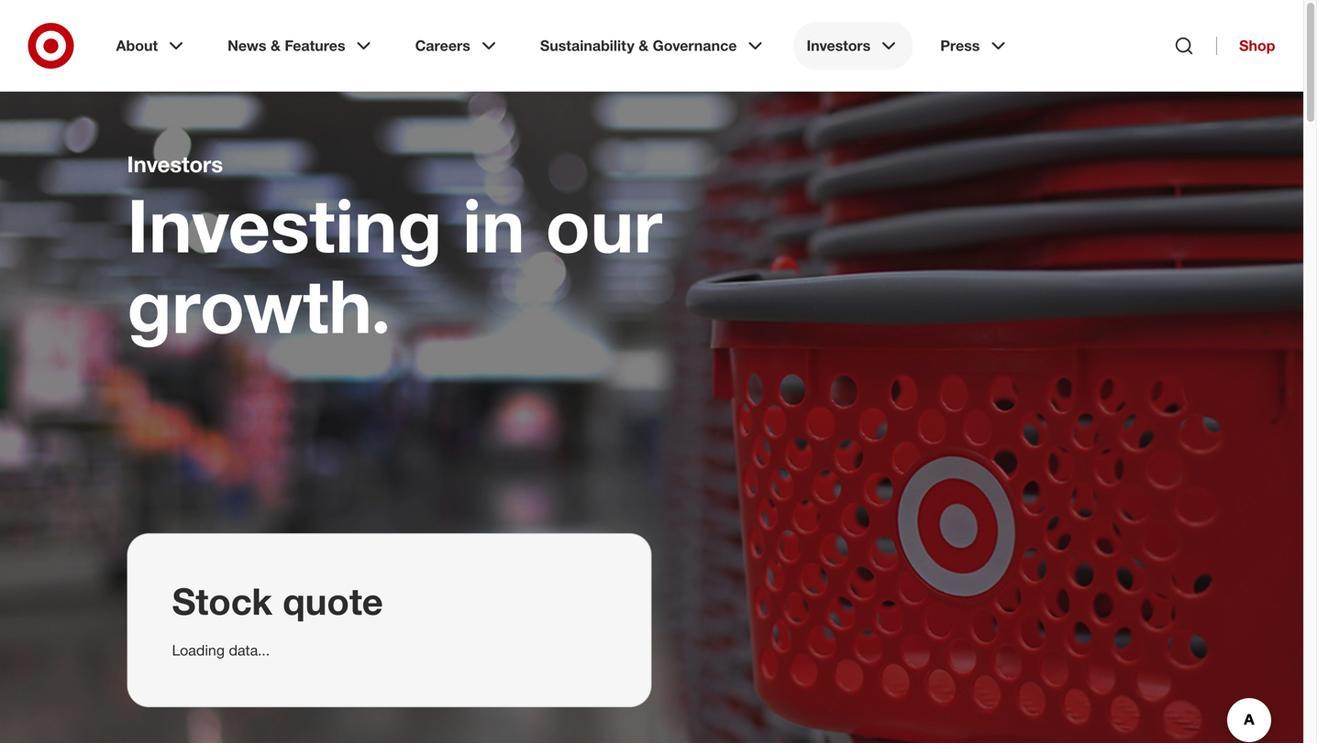 Task type: describe. For each thing, give the bounding box(es) containing it.
stock
[[172, 579, 273, 624]]

data...
[[229, 642, 270, 660]]

features
[[285, 37, 345, 55]]

& for features
[[271, 37, 281, 55]]

sustainability & governance
[[540, 37, 737, 55]]

governance
[[653, 37, 737, 55]]

& for governance
[[639, 37, 649, 55]]

investors for investors investing in our growth.
[[127, 151, 223, 177]]

shop link
[[1216, 37, 1275, 55]]

shop
[[1239, 37, 1275, 55]]

press
[[940, 37, 980, 55]]

investors for investors
[[807, 37, 871, 55]]

loading
[[172, 642, 225, 660]]

loading data...
[[172, 642, 270, 660]]



Task type: vqa. For each thing, say whether or not it's contained in the screenshot.
families
no



Task type: locate. For each thing, give the bounding box(es) containing it.
sustainability
[[540, 37, 635, 55]]

1 horizontal spatial investors
[[807, 37, 871, 55]]

our
[[546, 181, 662, 270]]

1 horizontal spatial &
[[639, 37, 649, 55]]

investors
[[807, 37, 871, 55], [127, 151, 223, 177]]

sustainability & governance link
[[527, 22, 779, 70]]

news & features link
[[215, 22, 388, 70]]

about
[[116, 37, 158, 55]]

investors inside investors investing in our growth.
[[127, 151, 223, 177]]

careers
[[415, 37, 470, 55]]

news
[[228, 37, 266, 55]]

careers link
[[402, 22, 513, 70]]

0 vertical spatial investors
[[807, 37, 871, 55]]

& right news
[[271, 37, 281, 55]]

investors investing in our growth.
[[127, 151, 662, 351]]

stock quote
[[172, 579, 383, 624]]

& inside "link"
[[271, 37, 281, 55]]

press link
[[928, 22, 1022, 70]]

0 horizontal spatial investors
[[127, 151, 223, 177]]

&
[[271, 37, 281, 55], [639, 37, 649, 55]]

1 & from the left
[[271, 37, 281, 55]]

news & features
[[228, 37, 345, 55]]

investors link
[[794, 22, 913, 70]]

investing
[[127, 181, 442, 270]]

about link
[[103, 22, 200, 70]]

1 vertical spatial investors
[[127, 151, 223, 177]]

quote
[[283, 579, 383, 624]]

growth.
[[127, 261, 391, 351]]

0 horizontal spatial &
[[271, 37, 281, 55]]

& left governance
[[639, 37, 649, 55]]

in
[[463, 181, 525, 270]]

2 & from the left
[[639, 37, 649, 55]]



